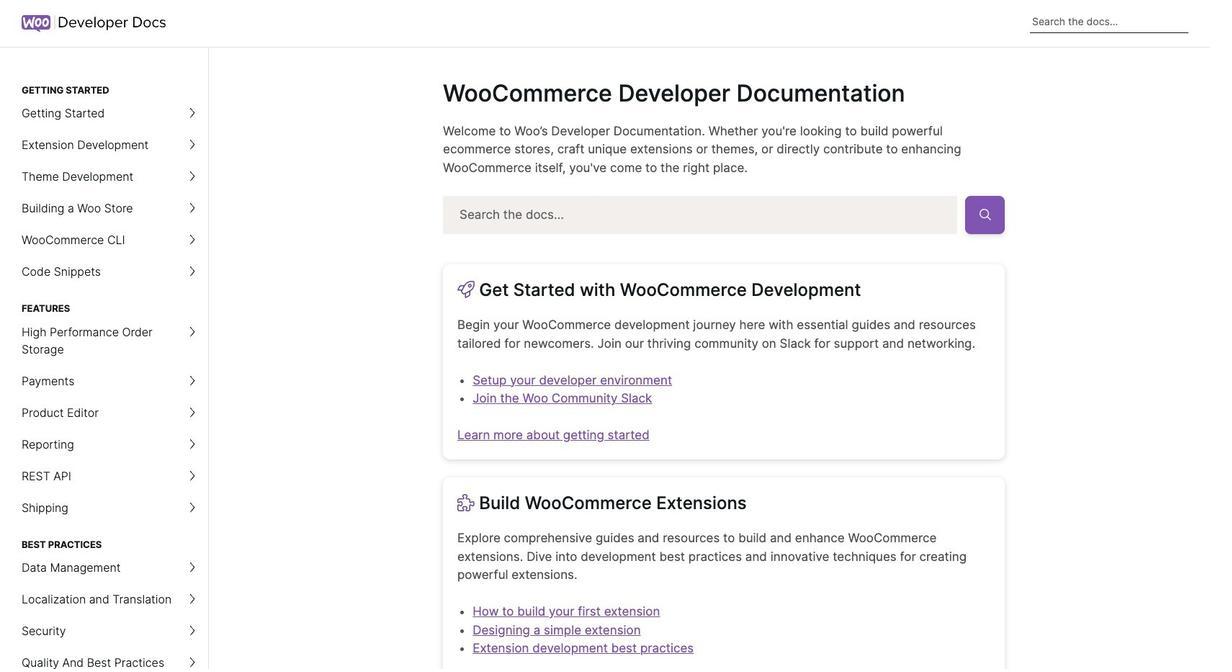 Task type: describe. For each thing, give the bounding box(es) containing it.
2 light image from the top
[[458, 494, 475, 512]]

Search the docs… search field
[[443, 196, 958, 234]]



Task type: vqa. For each thing, say whether or not it's contained in the screenshot.
the out
no



Task type: locate. For each thing, give the bounding box(es) containing it.
0 vertical spatial none search field
[[1030, 10, 1189, 33]]

0 vertical spatial light image
[[458, 281, 475, 298]]

1 horizontal spatial none search field
[[1030, 10, 1189, 33]]

none search field "search"
[[1030, 10, 1189, 33]]

None search field
[[1030, 10, 1189, 33], [443, 196, 1005, 234]]

search search field
[[1030, 10, 1189, 33]]

1 vertical spatial light image
[[458, 494, 475, 512]]

none search field search the docs…
[[443, 196, 1005, 234]]

light image
[[458, 281, 475, 298], [458, 494, 475, 512]]

1 light image from the top
[[458, 281, 475, 298]]

1 vertical spatial none search field
[[443, 196, 1005, 234]]

0 horizontal spatial none search field
[[443, 196, 1005, 234]]



